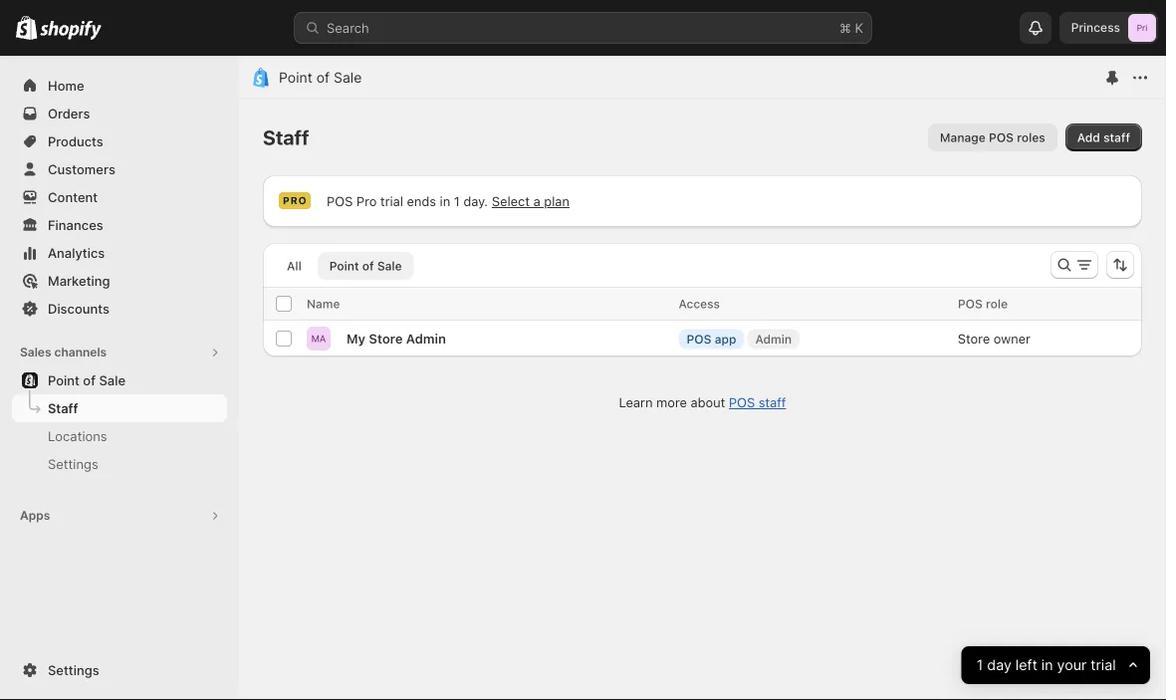 Task type: vqa. For each thing, say whether or not it's contained in the screenshot.
1 day left in your trial
yes



Task type: describe. For each thing, give the bounding box(es) containing it.
1 vertical spatial point of sale
[[48, 373, 126, 388]]

your
[[1058, 657, 1087, 674]]

1 settings from the top
[[48, 456, 98, 472]]

0 vertical spatial point of sale link
[[279, 69, 362, 86]]

0 vertical spatial point
[[279, 69, 313, 86]]

finances link
[[12, 211, 227, 239]]

apps
[[20, 509, 50, 523]]

analytics link
[[12, 239, 227, 267]]

staff
[[48, 400, 78, 416]]

settings link for staff link
[[12, 450, 227, 478]]

1 horizontal spatial of
[[317, 69, 330, 86]]

orders link
[[12, 100, 227, 128]]

⌘
[[840, 20, 852, 35]]

channels
[[54, 345, 107, 360]]

1 day left in your trial
[[977, 657, 1117, 674]]

discounts link
[[12, 295, 227, 323]]

1
[[977, 657, 984, 674]]

princess
[[1072, 20, 1121, 35]]

day
[[988, 657, 1012, 674]]

k
[[855, 20, 864, 35]]

2 settings from the top
[[48, 662, 99, 678]]

locations
[[48, 428, 107, 444]]

finances
[[48, 217, 103, 233]]

marketing link
[[12, 267, 227, 295]]

content
[[48, 189, 98, 205]]

home
[[48, 78, 84, 93]]

analytics
[[48, 245, 105, 261]]



Task type: locate. For each thing, give the bounding box(es) containing it.
orders
[[48, 106, 90, 121]]

0 vertical spatial settings link
[[12, 450, 227, 478]]

shopify image
[[16, 16, 37, 40], [40, 20, 102, 40]]

0 horizontal spatial point of sale
[[48, 373, 126, 388]]

1 vertical spatial settings link
[[12, 657, 227, 684]]

1 vertical spatial point
[[48, 373, 80, 388]]

content link
[[12, 183, 227, 211]]

in
[[1042, 657, 1054, 674]]

home link
[[12, 72, 227, 100]]

point of sale link down channels
[[12, 367, 227, 395]]

of down channels
[[83, 373, 96, 388]]

settings link
[[12, 450, 227, 478], [12, 657, 227, 684]]

0 horizontal spatial point
[[48, 373, 80, 388]]

2 settings link from the top
[[12, 657, 227, 684]]

1 horizontal spatial point of sale link
[[279, 69, 362, 86]]

point of sale
[[279, 69, 362, 86], [48, 373, 126, 388]]

1 horizontal spatial point of sale
[[279, 69, 362, 86]]

customers
[[48, 161, 115, 177]]

point of sale link down search
[[279, 69, 362, 86]]

apps button
[[12, 502, 227, 530]]

discounts
[[48, 301, 110, 316]]

sales channels button
[[12, 339, 227, 367]]

point of sale link
[[279, 69, 362, 86], [12, 367, 227, 395]]

0 horizontal spatial of
[[83, 373, 96, 388]]

0 vertical spatial of
[[317, 69, 330, 86]]

0 horizontal spatial sale
[[99, 373, 126, 388]]

point down sales channels
[[48, 373, 80, 388]]

products link
[[12, 128, 227, 155]]

of down search
[[317, 69, 330, 86]]

sale
[[334, 69, 362, 86], [99, 373, 126, 388]]

1 vertical spatial sale
[[99, 373, 126, 388]]

settings link for "home" link
[[12, 657, 227, 684]]

1 vertical spatial settings
[[48, 662, 99, 678]]

sale down sales channels button at the left of the page
[[99, 373, 126, 388]]

0 horizontal spatial shopify image
[[16, 16, 37, 40]]

search
[[327, 20, 369, 35]]

0 vertical spatial sale
[[334, 69, 362, 86]]

point of sale down channels
[[48, 373, 126, 388]]

1 settings link from the top
[[12, 450, 227, 478]]

1 vertical spatial of
[[83, 373, 96, 388]]

1 day left in your trial button
[[962, 647, 1151, 684]]

point right icon for point of sale
[[279, 69, 313, 86]]

point
[[279, 69, 313, 86], [48, 373, 80, 388]]

point of sale down search
[[279, 69, 362, 86]]

1 horizontal spatial point
[[279, 69, 313, 86]]

trial
[[1091, 657, 1117, 674]]

1 horizontal spatial shopify image
[[40, 20, 102, 40]]

sales
[[20, 345, 51, 360]]

left
[[1016, 657, 1038, 674]]

icon for point of sale image
[[251, 68, 271, 88]]

sales channels
[[20, 345, 107, 360]]

locations link
[[12, 422, 227, 450]]

settings
[[48, 456, 98, 472], [48, 662, 99, 678]]

staff link
[[12, 395, 227, 422]]

1 horizontal spatial sale
[[334, 69, 362, 86]]

sale down search
[[334, 69, 362, 86]]

1 vertical spatial point of sale link
[[12, 367, 227, 395]]

products
[[48, 133, 103, 149]]

princess image
[[1129, 14, 1157, 42]]

0 horizontal spatial point of sale link
[[12, 367, 227, 395]]

customers link
[[12, 155, 227, 183]]

0 vertical spatial point of sale
[[279, 69, 362, 86]]

⌘ k
[[840, 20, 864, 35]]

of
[[317, 69, 330, 86], [83, 373, 96, 388]]

marketing
[[48, 273, 110, 288]]

0 vertical spatial settings
[[48, 456, 98, 472]]



